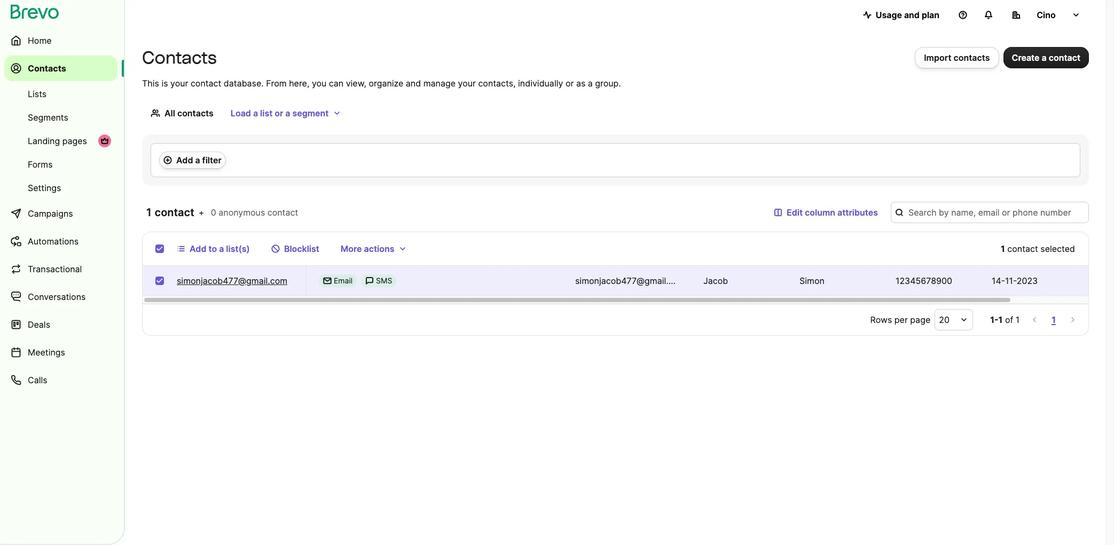 Task type: vqa. For each thing, say whether or not it's contained in the screenshot.
Cino BUTTON
yes



Task type: locate. For each thing, give the bounding box(es) containing it.
1 horizontal spatial contacts
[[954, 52, 990, 63]]

contact up blocklist button
[[267, 207, 298, 218]]

1 11- from the left
[[1005, 276, 1017, 286]]

more actions
[[341, 244, 394, 254]]

your right 'manage'
[[458, 78, 476, 89]]

lists link
[[4, 83, 117, 105]]

0 vertical spatial and
[[904, 10, 920, 20]]

contacts right import
[[954, 52, 990, 63]]

contacts
[[142, 48, 217, 68], [28, 63, 66, 74]]

contacts up is
[[142, 48, 217, 68]]

load a list or a segment button
[[222, 103, 350, 124]]

left___c25ys image for email
[[323, 277, 332, 285]]

1 your from the left
[[170, 78, 188, 89]]

manage
[[423, 78, 456, 89]]

1 vertical spatial or
[[275, 108, 283, 119]]

transactional link
[[4, 256, 117, 282]]

0 horizontal spatial your
[[170, 78, 188, 89]]

1 contact selected
[[1001, 244, 1075, 254]]

2 11- from the left
[[1101, 276, 1113, 286]]

0 vertical spatial add
[[176, 155, 193, 166]]

or left as
[[566, 78, 574, 89]]

1 horizontal spatial your
[[458, 78, 476, 89]]

per
[[894, 315, 908, 325]]

20 button
[[935, 309, 973, 331]]

+
[[199, 207, 204, 218]]

0 horizontal spatial 14-
[[992, 276, 1005, 286]]

left___c25ys image left email at the left bottom of page
[[323, 277, 332, 285]]

your right is
[[170, 78, 188, 89]]

import contacts button
[[915, 47, 999, 68]]

edit column attributes button
[[765, 202, 887, 223]]

add inside add a filter button
[[176, 155, 193, 166]]

0 horizontal spatial 11-
[[1005, 276, 1017, 286]]

1 for 1 contact selected
[[1001, 244, 1005, 254]]

contact up all contacts
[[191, 78, 221, 89]]

or inside button
[[275, 108, 283, 119]]

1 contact + 0 anonymous contact
[[146, 206, 298, 219]]

pages
[[62, 136, 87, 146]]

1 horizontal spatial 11-
[[1101, 276, 1113, 286]]

0 horizontal spatial contacts
[[177, 108, 214, 119]]

contacts inside button
[[954, 52, 990, 63]]

cino button
[[1004, 4, 1089, 26]]

segment
[[292, 108, 329, 119]]

a left list
[[253, 108, 258, 119]]

0 horizontal spatial or
[[275, 108, 283, 119]]

add
[[176, 155, 193, 166], [190, 244, 206, 254]]

conversations
[[28, 292, 86, 302]]

individually
[[518, 78, 563, 89]]

0 horizontal spatial simonjacob477@gmail.com
[[177, 276, 287, 286]]

11-
[[1005, 276, 1017, 286], [1101, 276, 1113, 286]]

jacob
[[703, 276, 728, 286]]

and
[[904, 10, 920, 20], [406, 78, 421, 89]]

edit
[[787, 207, 803, 218]]

campaigns
[[28, 208, 73, 219]]

1 14- from the left
[[992, 276, 1005, 286]]

a right to
[[219, 244, 224, 254]]

a right list
[[285, 108, 290, 119]]

contact right create
[[1049, 52, 1080, 63]]

load
[[231, 108, 251, 119]]

blocklist button
[[263, 238, 328, 260]]

usage and plan
[[876, 10, 939, 20]]

1 vertical spatial and
[[406, 78, 421, 89]]

contact inside "button"
[[1049, 52, 1080, 63]]

1 vertical spatial contacts
[[177, 108, 214, 119]]

contacts right all
[[177, 108, 214, 119]]

0 vertical spatial contacts
[[954, 52, 990, 63]]

1
[[146, 206, 152, 219], [1001, 244, 1005, 254], [998, 315, 1003, 325], [1016, 315, 1020, 325], [1052, 315, 1056, 325]]

a inside button
[[219, 244, 224, 254]]

2 14- from the left
[[1088, 276, 1101, 286]]

14- left 2
[[1088, 276, 1101, 286]]

0 horizontal spatial contacts
[[28, 63, 66, 74]]

14-11-2023
[[992, 276, 1038, 286]]

segments
[[28, 112, 68, 123]]

simon
[[800, 276, 825, 286]]

1 simonjacob477@gmail.com from the left
[[177, 276, 287, 286]]

contacts up "lists"
[[28, 63, 66, 74]]

a
[[1042, 52, 1047, 63], [588, 78, 593, 89], [253, 108, 258, 119], [285, 108, 290, 119], [195, 155, 200, 166], [219, 244, 224, 254]]

add left to
[[190, 244, 206, 254]]

a right as
[[588, 78, 593, 89]]

settings
[[28, 183, 61, 193]]

2
[[1113, 276, 1114, 286]]

14- for 14-11-2023
[[992, 276, 1005, 286]]

contact
[[1049, 52, 1080, 63], [191, 78, 221, 89], [155, 206, 194, 219], [267, 207, 298, 218], [1007, 244, 1038, 254]]

1 left___c25ys image from the left
[[323, 277, 332, 285]]

0
[[211, 207, 216, 218]]

add a filter button
[[159, 152, 226, 169]]

and left plan
[[904, 10, 920, 20]]

more
[[341, 244, 362, 254]]

left___c25ys image left sms
[[365, 277, 374, 285]]

simonjacob477@gmail.com link
[[177, 275, 287, 287]]

a left filter
[[195, 155, 200, 166]]

contacts
[[954, 52, 990, 63], [177, 108, 214, 119]]

left___c25ys image
[[323, 277, 332, 285], [365, 277, 374, 285]]

list
[[260, 108, 273, 119]]

1 inside "1" button
[[1052, 315, 1056, 325]]

home
[[28, 35, 52, 46]]

database.
[[224, 78, 264, 89]]

contact up 2023
[[1007, 244, 1038, 254]]

left___c25ys image for sms
[[365, 277, 374, 285]]

landing pages
[[28, 136, 87, 146]]

11- for 2023
[[1005, 276, 1017, 286]]

14-
[[992, 276, 1005, 286], [1088, 276, 1101, 286]]

rows per page
[[870, 315, 930, 325]]

simonjacob477@gmail.com
[[177, 276, 287, 286], [575, 276, 686, 286]]

view,
[[346, 78, 366, 89]]

contact left +
[[155, 206, 194, 219]]

0 horizontal spatial left___c25ys image
[[323, 277, 332, 285]]

1 horizontal spatial 14-
[[1088, 276, 1101, 286]]

0 horizontal spatial and
[[406, 78, 421, 89]]

Search by name, email or phone number search field
[[891, 202, 1089, 223]]

1 horizontal spatial left___c25ys image
[[365, 277, 374, 285]]

add a filter
[[176, 155, 222, 166]]

plan
[[922, 10, 939, 20]]

transactional
[[28, 264, 82, 275]]

add for add to a list(s)
[[190, 244, 206, 254]]

1 for 1
[[1052, 315, 1056, 325]]

and left 'manage'
[[406, 78, 421, 89]]

more actions button
[[332, 238, 416, 260]]

meetings link
[[4, 340, 117, 365]]

add inside 'add to a list(s)' button
[[190, 244, 206, 254]]

lists
[[28, 89, 47, 99]]

1 horizontal spatial contacts
[[142, 48, 217, 68]]

2 left___c25ys image from the left
[[365, 277, 374, 285]]

a right create
[[1042, 52, 1047, 63]]

import
[[924, 52, 951, 63]]

your
[[170, 78, 188, 89], [458, 78, 476, 89]]

1 vertical spatial add
[[190, 244, 206, 254]]

1 horizontal spatial and
[[904, 10, 920, 20]]

1 horizontal spatial or
[[566, 78, 574, 89]]

and inside the usage and plan button
[[904, 10, 920, 20]]

or right list
[[275, 108, 283, 119]]

automations
[[28, 236, 79, 247]]

add to a list(s)
[[190, 244, 250, 254]]

add left filter
[[176, 155, 193, 166]]

anonymous
[[219, 207, 265, 218]]

from
[[266, 78, 287, 89]]

or
[[566, 78, 574, 89], [275, 108, 283, 119]]

1-1 of 1
[[990, 315, 1020, 325]]

14- left 2023
[[992, 276, 1005, 286]]

1 horizontal spatial simonjacob477@gmail.com
[[575, 276, 686, 286]]



Task type: describe. For each thing, give the bounding box(es) containing it.
cino
[[1037, 10, 1056, 20]]

page
[[910, 315, 930, 325]]

organize
[[369, 78, 403, 89]]

calls link
[[4, 367, 117, 393]]

this
[[142, 78, 159, 89]]

usage and plan button
[[854, 4, 948, 26]]

blocklist
[[284, 244, 319, 254]]

selected
[[1041, 244, 1075, 254]]

2 simonjacob477@gmail.com from the left
[[575, 276, 686, 286]]

rows
[[870, 315, 892, 325]]

attributes
[[837, 207, 878, 218]]

0 vertical spatial or
[[566, 78, 574, 89]]

conversations link
[[4, 284, 117, 310]]

automations link
[[4, 229, 117, 254]]

can
[[329, 78, 343, 89]]

a inside "button"
[[1042, 52, 1047, 63]]

add to a list(s) button
[[168, 238, 258, 260]]

contacts link
[[4, 56, 117, 81]]

landing pages link
[[4, 130, 117, 152]]

deals
[[28, 319, 50, 330]]

load a list or a segment
[[231, 108, 329, 119]]

landing
[[28, 136, 60, 146]]

2 your from the left
[[458, 78, 476, 89]]

14-11-2
[[1088, 276, 1114, 286]]

column
[[805, 207, 835, 218]]

contacts for all contacts
[[177, 108, 214, 119]]

12345678900
[[896, 276, 952, 286]]

1 button
[[1050, 312, 1058, 327]]

add for add a filter
[[176, 155, 193, 166]]

actions
[[364, 244, 394, 254]]

all
[[164, 108, 175, 119]]

20
[[939, 315, 950, 325]]

all contacts
[[164, 108, 214, 119]]

home link
[[4, 28, 117, 53]]

edit column attributes
[[787, 207, 878, 218]]

is
[[161, 78, 168, 89]]

to
[[209, 244, 217, 254]]

2023
[[1017, 276, 1038, 286]]

as
[[576, 78, 585, 89]]

segments link
[[4, 107, 117, 128]]

sms
[[376, 276, 392, 285]]

this is your contact database. from here, you can view, organize and manage your contacts, individually or as a group.
[[142, 78, 621, 89]]

1 for 1 contact + 0 anonymous contact
[[146, 206, 152, 219]]

left___rvooi image
[[100, 137, 109, 145]]

contact inside 1 contact + 0 anonymous contact
[[267, 207, 298, 218]]

filter
[[202, 155, 222, 166]]

group.
[[595, 78, 621, 89]]

meetings
[[28, 347, 65, 358]]

you
[[312, 78, 326, 89]]

settings link
[[4, 177, 117, 199]]

list(s)
[[226, 244, 250, 254]]

create a contact button
[[1003, 47, 1089, 68]]

of
[[1005, 315, 1013, 325]]

email
[[334, 276, 353, 285]]

calls
[[28, 375, 47, 386]]

import contacts
[[924, 52, 990, 63]]

11- for 2
[[1101, 276, 1113, 286]]

create
[[1012, 52, 1040, 63]]

campaigns link
[[4, 201, 117, 226]]

contacts for import contacts
[[954, 52, 990, 63]]

1-
[[990, 315, 998, 325]]

deals link
[[4, 312, 117, 338]]

forms link
[[4, 154, 117, 175]]

here,
[[289, 78, 309, 89]]

forms
[[28, 159, 53, 170]]

create a contact
[[1012, 52, 1080, 63]]

14- for 14-11-2
[[1088, 276, 1101, 286]]

usage
[[876, 10, 902, 20]]



